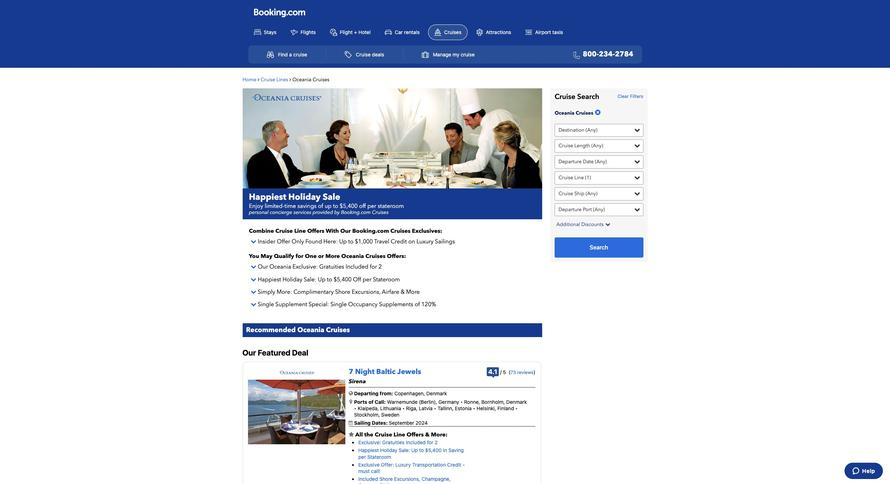 Task type: locate. For each thing, give the bounding box(es) containing it.
home link
[[243, 76, 258, 83]]

more
[[397, 483, 409, 485]]

map marker image
[[350, 400, 352, 405]]

1 vertical spatial 2
[[435, 440, 438, 446]]

0 vertical spatial excursions,
[[352, 288, 381, 296]]

0 vertical spatial our
[[340, 228, 351, 235]]

happiest for happiest holiday sale : up to $5,400 off per stateroom
[[258, 276, 281, 284]]

lines
[[276, 76, 288, 83]]

1 horizontal spatial of
[[369, 399, 374, 405]]

departing from: copenhagen, denmark
[[354, 391, 447, 397]]

2 vertical spatial up
[[411, 448, 418, 454]]

1 vertical spatial denmark
[[506, 399, 527, 405]]

1 horizontal spatial single
[[331, 301, 347, 309]]

0 horizontal spatial 2
[[379, 263, 382, 271]]

to inside happiest holiday sale enjoy limited-time savings of up to $5,400 off per stateroom personal concierge services provided by booking.com cruises
[[333, 203, 338, 210]]

rentals
[[404, 29, 420, 35]]

cruise for cruise line ( 1 )
[[559, 174, 573, 181]]

1 vertical spatial exclusive
[[358, 462, 380, 468]]

1 vertical spatial line
[[294, 228, 306, 235]]

from:
[[380, 391, 393, 397]]

ship
[[574, 190, 585, 197]]

cruise inside dropdown button
[[461, 52, 475, 58]]

tallinn,
[[438, 406, 454, 412]]

1 vertical spatial offers
[[407, 432, 424, 439]]

cruises inside the oceania cruises link
[[576, 110, 593, 116]]

offers down 2024
[[407, 432, 424, 439]]

cruise up offer
[[275, 228, 293, 235]]

2 vertical spatial happiest
[[358, 448, 379, 454]]

with
[[326, 228, 339, 235]]

flight
[[340, 29, 353, 35]]

1 vertical spatial chevron down image
[[249, 289, 256, 295]]

all the cruise line offers & more:
[[354, 432, 448, 439]]

for left one
[[296, 253, 304, 261]]

sirena
[[349, 378, 366, 386]]

departure for departure port
[[559, 206, 582, 213]]

2 vertical spatial per
[[358, 454, 366, 460]]

any right ship
[[587, 190, 596, 197]]

attractions
[[486, 29, 511, 35]]

more up 'supplement' at the left bottom
[[277, 288, 290, 296]]

airport
[[535, 29, 551, 35]]

$5,400 left in
[[425, 448, 442, 454]]

0 vertical spatial of
[[318, 203, 323, 210]]

3 chevron down image from the top
[[249, 302, 256, 307]]

line inside search field
[[574, 174, 584, 181]]

destination
[[559, 127, 585, 133]]

: down simply more : complimentary shore excursions, airfare & more
[[328, 301, 329, 309]]

our right with
[[340, 228, 351, 235]]

cruise right a on the left top of the page
[[293, 52, 307, 58]]

our down may
[[258, 263, 268, 271]]

1 vertical spatial excursions,
[[394, 477, 420, 483]]

( for date
[[595, 159, 597, 165]]

our for deal
[[243, 349, 256, 358]]

denmark
[[426, 391, 447, 397], [506, 399, 527, 405]]

( right the date
[[595, 159, 597, 165]]

cruise up cruise ship ( any )
[[559, 174, 573, 181]]

excursions,
[[352, 288, 381, 296], [394, 477, 420, 483]]

1 horizontal spatial excursions,
[[394, 477, 420, 483]]

sale up by
[[323, 191, 340, 203]]

800-
[[583, 49, 599, 59]]

reviews
[[517, 370, 534, 376]]

1 vertical spatial booking.com
[[352, 228, 389, 235]]

luxury down the happiest holiday sale: up to $5,400 in saving per stateroom link
[[396, 462, 411, 468]]

excursions, up more
[[394, 477, 420, 483]]

0 vertical spatial shore
[[335, 288, 350, 296]]

73 reviews link
[[511, 370, 534, 376]]

1 vertical spatial oceania cruises
[[555, 110, 593, 116]]

1 horizontal spatial 2
[[435, 440, 438, 446]]

: down one
[[316, 263, 318, 271]]

0 vertical spatial line
[[574, 174, 584, 181]]

1 horizontal spatial &
[[425, 432, 430, 439]]

happiest for happiest holiday sale enjoy limited-time savings of up to $5,400 off per stateroom personal concierge services provided by booking.com cruises
[[249, 191, 286, 203]]

deals
[[372, 52, 384, 58]]

oceania cruises inside search field
[[555, 110, 593, 116]]

1 vertical spatial holiday
[[283, 276, 302, 284]]

0 vertical spatial included
[[346, 263, 369, 271]]

2 horizontal spatial line
[[574, 174, 584, 181]]

cruises up manage my cruise
[[444, 29, 462, 35]]

to up transportation
[[419, 448, 424, 454]]

oceania cruises down cruise search
[[555, 110, 593, 116]]

1 vertical spatial stateroom
[[367, 454, 391, 460]]

to
[[333, 203, 338, 210], [348, 238, 354, 246], [327, 276, 332, 284], [419, 448, 424, 454]]

$5,400 inside exclusive: gratuities included for 2 happiest holiday sale: up to $5,400 in saving per stateroom exclusive offer: luxury transportation credit - must call! included shore excursions, champagne, gourmet dining, more
[[425, 448, 442, 454]]

hotel
[[359, 29, 371, 35]]

stateroom inside exclusive: gratuities included for 2 happiest holiday sale: up to $5,400 in saving per stateroom exclusive offer: luxury transportation credit - must call! included shore excursions, champagne, gourmet dining, more
[[367, 454, 391, 460]]

: for single
[[328, 301, 329, 309]]

travel menu navigation
[[248, 45, 642, 63]]

departure up cruise line ( 1 )
[[559, 159, 582, 165]]

excursions, up the occupancy
[[352, 288, 381, 296]]

chevron down image
[[604, 222, 611, 227], [249, 264, 256, 270], [249, 277, 256, 282]]

0 vertical spatial exclusive
[[293, 263, 316, 271]]

2 horizontal spatial for
[[427, 440, 433, 446]]

departure port ( any )
[[559, 206, 605, 213]]

any right the date
[[597, 159, 605, 165]]

champagne,
[[422, 477, 451, 483]]

shore
[[335, 288, 350, 296], [379, 477, 393, 483]]

cruise line ( 1 )
[[559, 174, 591, 181]]

for
[[296, 253, 304, 261], [370, 263, 377, 271], [427, 440, 433, 446]]

luxury down exclusives:
[[417, 238, 434, 246]]

1 horizontal spatial more
[[325, 253, 340, 261]]

2 vertical spatial chevron down image
[[249, 302, 256, 307]]

2 inside exclusive: gratuities included for 2 happiest holiday sale: up to $5,400 in saving per stateroom exclusive offer: luxury transportation credit - must call! included shore excursions, champagne, gourmet dining, more
[[435, 440, 438, 446]]

oceania cruises
[[292, 76, 330, 83], [555, 110, 593, 116]]

2 chevron down image from the top
[[249, 289, 256, 295]]

deal
[[292, 349, 308, 358]]

& left more:
[[425, 432, 430, 439]]

luxury inside exclusive: gratuities included for 2 happiest holiday sale: up to $5,400 in saving per stateroom exclusive offer: luxury transportation credit - must call! included shore excursions, champagne, gourmet dining, more
[[396, 462, 411, 468]]

) right length
[[602, 143, 603, 149]]

airfare
[[382, 288, 399, 296]]

cruises
[[444, 29, 462, 35], [313, 76, 330, 83], [576, 110, 593, 116], [372, 209, 389, 216], [390, 228, 411, 235], [366, 253, 386, 261], [326, 326, 350, 335]]

5
[[503, 370, 506, 376]]

1 vertical spatial up
[[318, 276, 326, 284]]

call!
[[371, 469, 381, 475]]

1 vertical spatial shore
[[379, 477, 393, 483]]

insider
[[258, 238, 276, 246]]

) down times circle image
[[596, 127, 598, 133]]

stateroom up airfare
[[373, 276, 400, 284]]

to right up
[[333, 203, 338, 210]]

to inside exclusive: gratuities included for 2 happiest holiday sale: up to $5,400 in saving per stateroom exclusive offer: luxury transportation credit - must call! included shore excursions, champagne, gourmet dining, more
[[419, 448, 424, 454]]

0 vertical spatial chevron down image
[[249, 239, 256, 245]]

1 horizontal spatial up
[[339, 238, 347, 246]]

oceania down qualify
[[269, 263, 291, 271]]

for for may
[[296, 253, 304, 261]]

) for departure port ( any )
[[604, 206, 605, 213]]

for inside exclusive: gratuities included for 2 happiest holiday sale: up to $5,400 in saving per stateroom exclusive offer: luxury transportation credit - must call! included shore excursions, champagne, gourmet dining, more
[[427, 440, 433, 446]]

happiest inside happiest holiday sale enjoy limited-time savings of up to $5,400 off per stateroom personal concierge services provided by booking.com cruises
[[249, 191, 286, 203]]

offer
[[277, 238, 290, 246]]

holiday up complimentary
[[283, 276, 302, 284]]

any for cruise ship
[[587, 190, 596, 197]]

2 horizontal spatial of
[[415, 301, 420, 309]]

0 horizontal spatial our
[[243, 349, 256, 358]]

1 horizontal spatial exclusive
[[358, 462, 380, 468]]

cruise left ship
[[559, 190, 573, 197]]

2 vertical spatial holiday
[[380, 448, 397, 454]]

1 vertical spatial credit
[[447, 462, 461, 468]]

shore up dining,
[[379, 477, 393, 483]]

0 vertical spatial gratuities
[[319, 263, 344, 271]]

included up gourmet
[[358, 477, 378, 483]]

in
[[443, 448, 447, 454]]

holiday inside happiest holiday sale enjoy limited-time savings of up to $5,400 off per stateroom personal concierge services provided by booking.com cruises
[[288, 191, 321, 203]]

(
[[586, 127, 587, 133], [592, 143, 593, 149], [595, 159, 597, 165], [585, 174, 587, 181], [586, 190, 587, 197], [593, 206, 595, 213], [509, 370, 511, 376]]

1 horizontal spatial denmark
[[506, 399, 527, 405]]

0 horizontal spatial credit
[[391, 238, 407, 246]]

1 vertical spatial chevron down image
[[249, 264, 256, 270]]

offers up found
[[307, 228, 324, 235]]

cruise for cruise length ( any )
[[559, 143, 573, 149]]

0 vertical spatial oceania cruises
[[292, 76, 330, 83]]

exclusive offer: luxury transportation credit - must call! link
[[358, 462, 465, 475]]

simply
[[258, 288, 275, 296]]

0 vertical spatial happiest
[[249, 191, 286, 203]]

0 horizontal spatial sale
[[304, 276, 315, 284]]

cruise length ( any )
[[559, 143, 603, 149]]

car
[[395, 29, 403, 35]]

2 vertical spatial $5,400
[[425, 448, 442, 454]]

exclusive up the must
[[358, 462, 380, 468]]

2 horizontal spatial more
[[406, 288, 420, 296]]

( right "port"
[[593, 206, 595, 213]]

cruise for cruise deals
[[356, 52, 371, 58]]

1 vertical spatial luxury
[[396, 462, 411, 468]]

of inside happiest holiday sale enjoy limited-time savings of up to $5,400 off per stateroom personal concierge services provided by booking.com cruises
[[318, 203, 323, 210]]

cruises link
[[428, 24, 468, 40]]

1 horizontal spatial our
[[258, 263, 268, 271]]

& right airfare
[[401, 288, 405, 296]]

booking.com right by
[[341, 209, 371, 216]]

oceania cruises image
[[243, 88, 542, 189], [251, 94, 322, 102], [279, 371, 315, 375]]

cruise up the oceania cruises link
[[555, 92, 576, 101]]

0 horizontal spatial up
[[318, 276, 326, 284]]

-
[[463, 462, 465, 468]]

1
[[587, 174, 590, 181]]

1 horizontal spatial luxury
[[417, 238, 434, 246]]

) up additional discounts 'dropdown button'
[[604, 206, 605, 213]]

7
[[349, 367, 353, 377]]

1 horizontal spatial gratuities
[[382, 440, 405, 446]]

included
[[346, 263, 369, 271], [406, 440, 426, 446], [358, 477, 378, 483]]

chevron down image up recommended
[[249, 302, 256, 307]]

0 horizontal spatial &
[[401, 288, 405, 296]]

gratuities
[[319, 263, 344, 271], [382, 440, 405, 446]]

more right or
[[325, 253, 340, 261]]

denmark up finland
[[506, 399, 527, 405]]

0 vertical spatial per
[[367, 203, 376, 210]]

) right ship
[[596, 190, 598, 197]]

• right latvia
[[434, 406, 436, 412]]

stateroom up offer:
[[367, 454, 391, 460]]

angle right image
[[289, 77, 291, 82]]

single down simply more : complimentary shore excursions, airfare & more
[[331, 301, 347, 309]]

line up only
[[294, 228, 306, 235]]

find
[[278, 52, 288, 58]]

exclusive inside exclusive: gratuities included for 2 happiest holiday sale: up to $5,400 in saving per stateroom exclusive offer: luxury transportation credit - must call! included shore excursions, champagne, gourmet dining, more
[[358, 462, 380, 468]]

0 vertical spatial denmark
[[426, 391, 447, 397]]

occupancy
[[348, 301, 378, 309]]

happiest down exclusive:
[[358, 448, 379, 454]]

of left up
[[318, 203, 323, 210]]

gratuities down you may qualify for one or more oceania cruises offers:
[[319, 263, 344, 271]]

2 vertical spatial for
[[427, 440, 433, 446]]

exclusive down one
[[293, 263, 316, 271]]

(berlin),
[[419, 399, 437, 405]]

gratuities inside exclusive: gratuities included for 2 happiest holiday sale: up to $5,400 in saving per stateroom exclusive offer: luxury transportation credit - must call! included shore excursions, champagne, gourmet dining, more
[[382, 440, 405, 446]]

1 cruise from the left
[[293, 52, 307, 58]]

0 vertical spatial chevron down image
[[604, 222, 611, 227]]

0 vertical spatial departure
[[559, 159, 582, 165]]

our featured deal
[[243, 349, 308, 358]]

featured
[[258, 349, 290, 358]]

1 horizontal spatial offers
[[407, 432, 424, 439]]

0 horizontal spatial cruise
[[293, 52, 307, 58]]

) right the date
[[605, 159, 607, 165]]

times circle image
[[595, 109, 601, 116]]

cruises down single supplement special : single occupancy supplements of 120%
[[326, 326, 350, 335]]

cruises left times circle image
[[576, 110, 593, 116]]

( for line
[[585, 174, 587, 181]]

gratuities down all the cruise line offers & more:
[[382, 440, 405, 446]]

$5,400 left off
[[340, 203, 358, 210]]

0 vertical spatial search
[[577, 92, 599, 101]]

4.1 / 5 ( 73 reviews )
[[488, 368, 536, 376]]

1 chevron down image from the top
[[249, 239, 256, 245]]

chevron down image down "combine"
[[249, 239, 256, 245]]

cruise for manage my cruise
[[461, 52, 475, 58]]

per inside exclusive: gratuities included for 2 happiest holiday sale: up to $5,400 in saving per stateroom exclusive offer: luxury transportation credit - must call! included shore excursions, champagne, gourmet dining, more
[[358, 454, 366, 460]]

cruise left length
[[559, 143, 573, 149]]

) for departure date ( any )
[[605, 159, 607, 165]]

chevron down image for single supplement special : single occupancy supplements of 120%
[[249, 302, 256, 307]]

for down more:
[[427, 440, 433, 446]]

2 departure from the top
[[559, 206, 582, 213]]

0 horizontal spatial offers
[[307, 228, 324, 235]]

date
[[583, 159, 594, 165]]

chevron down image for simply more : complimentary shore excursions, airfare & more
[[249, 289, 256, 295]]

any right "port"
[[595, 206, 604, 213]]

oceania cruises image for 4.1
[[279, 371, 315, 375]]

of up klaipeda,
[[369, 399, 374, 405]]

2 horizontal spatial up
[[411, 448, 418, 454]]

departure date ( any )
[[559, 159, 607, 165]]

cruises right off
[[372, 209, 389, 216]]

exclusive: gratuities included for 2 happiest holiday sale: up to $5,400 in saving per stateroom exclusive offer: luxury transportation credit - must call! included shore excursions, champagne, gourmet dining, more
[[358, 440, 465, 485]]

None search field
[[551, 88, 648, 262]]

simply more : complimentary shore excursions, airfare & more
[[258, 288, 420, 296]]

cruise inside travel menu navigation
[[356, 52, 371, 58]]

) right 73
[[534, 370, 536, 376]]

per
[[367, 203, 376, 210], [363, 276, 372, 284], [358, 454, 366, 460]]

cruises right angle right icon
[[313, 76, 330, 83]]

single down simply on the left bottom
[[258, 301, 274, 309]]

1 vertical spatial our
[[258, 263, 268, 271]]

2 vertical spatial chevron down image
[[249, 277, 256, 282]]

included up off
[[346, 263, 369, 271]]

oceania cruises right angle right icon
[[292, 76, 330, 83]]

booking.com inside happiest holiday sale enjoy limited-time savings of up to $5,400 off per stateroom personal concierge services provided by booking.com cruises
[[341, 209, 371, 216]]

line
[[574, 174, 584, 181], [294, 228, 306, 235], [394, 432, 405, 439]]

stays
[[264, 29, 276, 35]]

departure for departure date
[[559, 159, 582, 165]]

saving
[[449, 448, 464, 454]]

cruise deals link
[[337, 48, 392, 62]]

more up supplements
[[406, 288, 420, 296]]

$5,400 inside happiest holiday sale enjoy limited-time savings of up to $5,400 off per stateroom personal concierge services provided by booking.com cruises
[[340, 203, 358, 210]]

credit
[[391, 238, 407, 246], [447, 462, 461, 468]]

luxury
[[417, 238, 434, 246], [396, 462, 411, 468]]

2 vertical spatial our
[[243, 349, 256, 358]]

( for length
[[592, 143, 593, 149]]

cruise lines link
[[261, 76, 288, 83]]

( right 5
[[509, 370, 511, 376]]

: up complimentary
[[315, 276, 317, 284]]

credit left on
[[391, 238, 407, 246]]

lithuania
[[380, 406, 401, 412]]

oceania inside search field
[[555, 110, 575, 116]]

included up the happiest holiday sale: up to $5,400 in saving per stateroom link
[[406, 440, 426, 446]]

&
[[401, 288, 405, 296], [425, 432, 430, 439]]

1 vertical spatial per
[[363, 276, 372, 284]]

holiday down 'exclusive: gratuities included for 2' link
[[380, 448, 397, 454]]

( right destination
[[586, 127, 587, 133]]

0 vertical spatial for
[[296, 253, 304, 261]]

dining,
[[380, 483, 396, 485]]

our for exclusive
[[258, 263, 268, 271]]

happiest holiday sale enjoy limited-time savings of up to $5,400 off per stateroom personal concierge services provided by booking.com cruises
[[249, 191, 404, 216]]

) down the date
[[590, 174, 591, 181]]

0 horizontal spatial of
[[318, 203, 323, 210]]

1 vertical spatial search
[[590, 245, 608, 251]]

1 vertical spatial gratuities
[[382, 440, 405, 446]]

happiest up the personal at the top of the page
[[249, 191, 286, 203]]

1 vertical spatial departure
[[559, 206, 582, 213]]

enjoy
[[249, 203, 263, 210]]

0 vertical spatial booking.com
[[341, 209, 371, 216]]

( right length
[[592, 143, 593, 149]]

for down travel
[[370, 263, 377, 271]]

additional
[[557, 222, 580, 228]]

bornholm,
[[482, 399, 505, 405]]

1 departure from the top
[[559, 159, 582, 165]]

holiday up 'services'
[[288, 191, 321, 203]]

$5,400 up simply more : complimentary shore excursions, airfare & more
[[334, 276, 352, 284]]

0 horizontal spatial exclusive
[[293, 263, 316, 271]]

$5,400 for holiday
[[340, 203, 358, 210]]

0 vertical spatial holiday
[[288, 191, 321, 203]]

cruises inside cruises "link"
[[444, 29, 462, 35]]

oceania down insider offer only found here : up to $1,000 travel credit on luxury sailings
[[341, 253, 364, 261]]

1 horizontal spatial oceania cruises
[[555, 110, 593, 116]]

happiest up simply on the left bottom
[[258, 276, 281, 284]]

0 horizontal spatial luxury
[[396, 462, 411, 468]]

2 down more:
[[435, 440, 438, 446]]

( inside 4.1 / 5 ( 73 reviews )
[[509, 370, 511, 376]]

oceania up deal
[[297, 326, 324, 335]]

2 cruise from the left
[[461, 52, 475, 58]]

to down combine cruise line offers with our booking.com cruises exclusives:
[[348, 238, 354, 246]]

2 down travel
[[379, 263, 382, 271]]

you
[[249, 253, 259, 261]]

1 vertical spatial happiest
[[258, 276, 281, 284]]

) inside 4.1 / 5 ( 73 reviews )
[[534, 370, 536, 376]]

cruise deals
[[356, 52, 384, 58]]

cruise right my
[[461, 52, 475, 58]]

chevron down image
[[249, 239, 256, 245], [249, 289, 256, 295], [249, 302, 256, 307]]

( for port
[[593, 206, 595, 213]]

• down ports
[[354, 406, 356, 412]]

cruise left deals
[[356, 52, 371, 58]]

cruise right angle right image at the top left
[[261, 76, 275, 83]]

september
[[389, 421, 414, 427]]

sale inside happiest holiday sale enjoy limited-time savings of up to $5,400 off per stateroom personal concierge services provided by booking.com cruises
[[323, 191, 340, 203]]

2 vertical spatial included
[[358, 477, 378, 483]]

1 horizontal spatial cruise
[[461, 52, 475, 58]]

1 vertical spatial of
[[415, 301, 420, 309]]

2 horizontal spatial our
[[340, 228, 351, 235]]



Task type: describe. For each thing, give the bounding box(es) containing it.
on
[[408, 238, 415, 246]]

chevron down image for insider offer only found here : up to $1,000 travel credit on luxury sailings
[[249, 239, 256, 245]]

angle right image
[[258, 77, 259, 82]]

of for sale
[[318, 203, 323, 210]]

2024
[[416, 421, 428, 427]]

booking.com home image
[[254, 8, 305, 18]]

cruises down travel
[[366, 253, 386, 261]]

0 vertical spatial stateroom
[[373, 276, 400, 284]]

helsinki,
[[477, 406, 496, 412]]

manage my cruise button
[[414, 48, 483, 62]]

may
[[261, 253, 273, 261]]

september 2024
[[389, 421, 428, 427]]

by
[[334, 209, 340, 216]]

0 vertical spatial &
[[401, 288, 405, 296]]

oceania right angle right icon
[[292, 76, 311, 83]]

find a cruise
[[278, 52, 307, 58]]

1 vertical spatial &
[[425, 432, 430, 439]]

travel
[[374, 238, 389, 246]]

my
[[453, 52, 460, 58]]

time
[[285, 203, 296, 210]]

taxis
[[553, 29, 563, 35]]

of for special
[[415, 301, 420, 309]]

clear filters link
[[618, 93, 643, 100]]

sale for happiest holiday sale enjoy limited-time savings of up to $5,400 off per stateroom personal concierge services provided by booking.com cruises
[[323, 191, 340, 203]]

cruise down "dates:"
[[375, 432, 392, 439]]

chevron down image inside additional discounts 'dropdown button'
[[604, 222, 611, 227]]

exclusives:
[[412, 228, 442, 235]]

flight + hotel link
[[324, 25, 376, 40]]

0 horizontal spatial shore
[[335, 288, 350, 296]]

any for departure date
[[597, 159, 605, 165]]

1 single from the left
[[258, 301, 274, 309]]

recommended
[[246, 326, 296, 335]]

offers:
[[387, 253, 406, 261]]

cruise for find a cruise
[[293, 52, 307, 58]]

cruises up on
[[390, 228, 411, 235]]

0 vertical spatial offers
[[307, 228, 324, 235]]

800-234-2784 link
[[571, 49, 634, 60]]

• down the ronne,
[[473, 406, 475, 412]]

limited-
[[265, 203, 285, 210]]

to up simply more : complimentary shore excursions, airfare & more
[[327, 276, 332, 284]]

our oceania exclusive : gratuities included for 2
[[258, 263, 382, 271]]

for for gratuities
[[427, 440, 433, 446]]

baltic
[[376, 367, 396, 377]]

additional discounts
[[557, 222, 604, 228]]

riga,
[[406, 406, 418, 412]]

exclusive:
[[358, 440, 381, 446]]

combine cruise line offers with our booking.com cruises exclusives:
[[249, 228, 442, 235]]

oceania cruises link
[[555, 109, 603, 118]]

calendar image
[[348, 421, 353, 426]]

chevron down image for happiest holiday sale : up to $5,400 off per stateroom
[[249, 277, 256, 282]]

up inside exclusive: gratuities included for 2 happiest holiday sale: up to $5,400 in saving per stateroom exclusive offer: luxury transportation credit - must call! included shore excursions, champagne, gourmet dining, more
[[411, 448, 418, 454]]

warnemunde (berlin), germany • ronne, bornholm, denmark • klaipeda, lithuania • riga, latvia • tallinn, estonia • helsinki, finland • stockholm, sweden
[[354, 399, 527, 418]]

must
[[358, 469, 370, 475]]

cruise for cruise lines
[[261, 76, 275, 83]]

: for up
[[315, 276, 317, 284]]

combine
[[249, 228, 274, 235]]

services
[[294, 209, 311, 216]]

1 horizontal spatial line
[[394, 432, 405, 439]]

flights link
[[285, 25, 322, 40]]

call:
[[375, 399, 386, 405]]

0 vertical spatial up
[[339, 238, 347, 246]]

• right finland
[[516, 406, 518, 412]]

additional discounts button
[[557, 222, 645, 228]]

234-
[[599, 49, 615, 59]]

discounts
[[582, 222, 604, 228]]

night
[[355, 367, 375, 377]]

dates:
[[372, 421, 388, 427]]

7 night baltic jewels sirena
[[349, 367, 421, 386]]

here
[[324, 238, 336, 246]]

1 horizontal spatial for
[[370, 263, 377, 271]]

any for departure port
[[595, 206, 604, 213]]

provided
[[313, 209, 333, 216]]

oceania cruises image for happiest holiday sale
[[243, 88, 542, 189]]

complimentary
[[294, 288, 334, 296]]

0 horizontal spatial more
[[277, 288, 290, 296]]

star image
[[349, 432, 354, 438]]

+
[[354, 29, 357, 35]]

• up estonia
[[461, 399, 463, 405]]

special
[[309, 301, 328, 309]]

1 vertical spatial $5,400
[[334, 276, 352, 284]]

0 vertical spatial luxury
[[417, 238, 434, 246]]

cruise ship ( any )
[[559, 190, 598, 197]]

denmark inside warnemunde (berlin), germany • ronne, bornholm, denmark • klaipeda, lithuania • riga, latvia • tallinn, estonia • helsinki, finland • stockholm, sweden
[[506, 399, 527, 405]]

included shore excursions, champagne, gourmet dining, more link
[[358, 477, 451, 485]]

0 horizontal spatial denmark
[[426, 391, 447, 397]]

chevron down image for our oceania exclusive : gratuities included for 2
[[249, 264, 256, 270]]

single supplement special : single occupancy supplements of 120%
[[258, 301, 436, 309]]

home
[[243, 76, 256, 83]]

happiest holiday sale : up to $5,400 off per stateroom
[[258, 276, 400, 284]]

supplements
[[379, 301, 413, 309]]

personal
[[249, 209, 269, 216]]

4.1
[[488, 368, 497, 376]]

ronne,
[[464, 399, 480, 405]]

2 single from the left
[[331, 301, 347, 309]]

per inside happiest holiday sale enjoy limited-time savings of up to $5,400 off per stateroom personal concierge services provided by booking.com cruises
[[367, 203, 376, 210]]

) for cruise line ( 1 )
[[590, 174, 591, 181]]

cruise for cruise ship ( any )
[[559, 190, 573, 197]]

stockholm,
[[354, 412, 380, 418]]

ports
[[354, 399, 367, 405]]

any for cruise length
[[593, 143, 602, 149]]

clear
[[618, 93, 629, 99]]

sirena image
[[248, 380, 345, 445]]

excursions, inside exclusive: gratuities included for 2 happiest holiday sale: up to $5,400 in saving per stateroom exclusive offer: luxury transportation credit - must call! included shore excursions, champagne, gourmet dining, more
[[394, 477, 420, 483]]

klaipeda,
[[358, 406, 379, 412]]

holiday for happiest holiday sale enjoy limited-time savings of up to $5,400 off per stateroom personal concierge services provided by booking.com cruises
[[288, 191, 321, 203]]

shore inside exclusive: gratuities included for 2 happiest holiday sale: up to $5,400 in saving per stateroom exclusive offer: luxury transportation credit - must call! included shore excursions, champagne, gourmet dining, more
[[379, 477, 393, 483]]

departing
[[354, 391, 379, 397]]

flights
[[301, 29, 316, 35]]

( for ship
[[586, 190, 587, 197]]

any up length
[[587, 127, 596, 133]]

all
[[355, 432, 363, 439]]

or
[[318, 253, 324, 261]]

1 vertical spatial included
[[406, 440, 426, 446]]

qualify
[[274, 253, 294, 261]]

a
[[289, 52, 292, 58]]

savings
[[297, 203, 317, 210]]

: up 'supplement' at the left bottom
[[290, 288, 292, 296]]

holiday inside exclusive: gratuities included for 2 happiest holiday sale: up to $5,400 in saving per stateroom exclusive offer: luxury transportation credit - must call! included shore excursions, champagne, gourmet dining, more
[[380, 448, 397, 454]]

car rentals
[[395, 29, 420, 35]]

sweden
[[381, 412, 400, 418]]

0 horizontal spatial oceania cruises
[[292, 76, 330, 83]]

$5,400 for gratuities
[[425, 448, 442, 454]]

the
[[364, 432, 373, 439]]

finland
[[498, 406, 514, 412]]

only
[[292, 238, 304, 246]]

: for gratuities
[[316, 263, 318, 271]]

: down with
[[336, 238, 338, 246]]

0 vertical spatial 2
[[379, 263, 382, 271]]

happiest inside exclusive: gratuities included for 2 happiest holiday sale: up to $5,400 in saving per stateroom exclusive offer: luxury transportation credit - must call! included shore excursions, champagne, gourmet dining, more
[[358, 448, 379, 454]]

holiday for happiest holiday sale : up to $5,400 off per stateroom
[[283, 276, 302, 284]]

0 vertical spatial credit
[[391, 238, 407, 246]]

up
[[325, 203, 332, 210]]

credit inside exclusive: gratuities included for 2 happiest holiday sale: up to $5,400 in saving per stateroom exclusive offer: luxury transportation credit - must call! included shore excursions, champagne, gourmet dining, more
[[447, 462, 461, 468]]

transportation
[[412, 462, 446, 468]]

airport taxis link
[[520, 25, 569, 40]]

sale for happiest holiday sale : up to $5,400 off per stateroom
[[304, 276, 315, 284]]

port
[[583, 206, 592, 213]]

) for cruise length ( any )
[[602, 143, 603, 149]]

none search field containing cruise search
[[551, 88, 648, 262]]

0 horizontal spatial excursions,
[[352, 288, 381, 296]]

0 horizontal spatial gratuities
[[319, 263, 344, 271]]

) for cruise ship ( any )
[[596, 190, 598, 197]]

gourmet
[[358, 483, 379, 485]]

cruise search
[[555, 92, 599, 101]]

• down warnemunde
[[403, 406, 405, 412]]

0 horizontal spatial line
[[294, 228, 306, 235]]

cruise for cruise search
[[555, 92, 576, 101]]

2784
[[615, 49, 634, 59]]

globe image
[[349, 391, 353, 396]]

copenhagen,
[[394, 391, 425, 397]]

cruises inside happiest holiday sale enjoy limited-time savings of up to $5,400 off per stateroom personal concierge services provided by booking.com cruises
[[372, 209, 389, 216]]

exclusive: gratuities included for 2 link
[[358, 440, 438, 446]]

manage my cruise
[[433, 52, 475, 58]]



Task type: vqa. For each thing, say whether or not it's contained in the screenshot.


